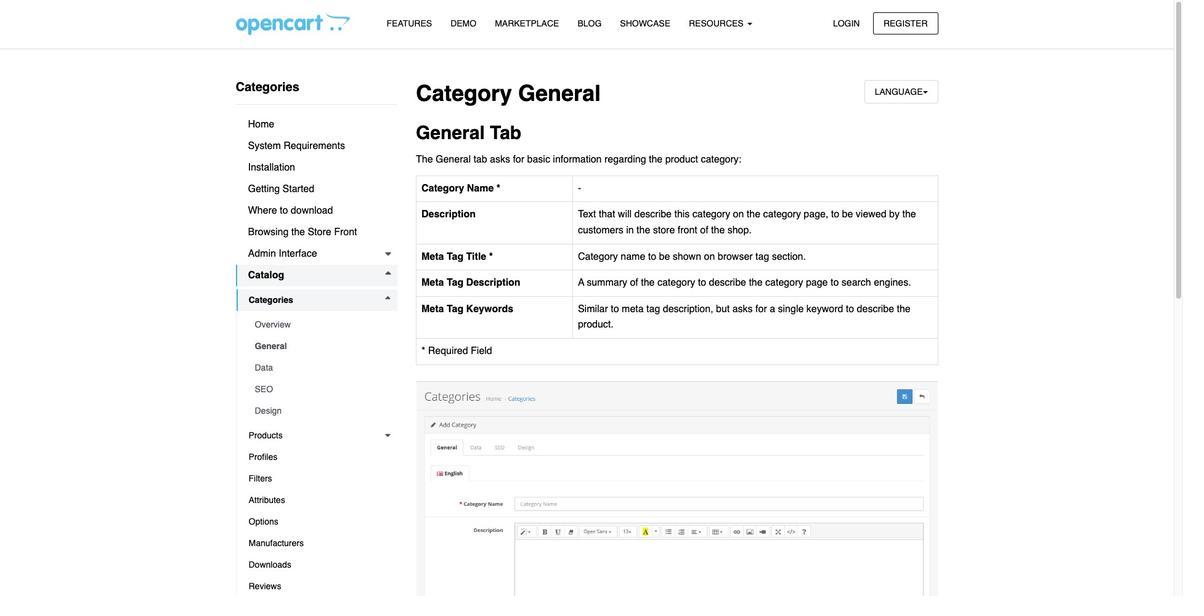 Task type: vqa. For each thing, say whether or not it's contained in the screenshot.
asks within the SIMILAR TO META TAG DESCRIPTION, BUT ASKS FOR A SINGLE KEYWORD TO DESCRIBE THE PRODUCT.
yes



Task type: locate. For each thing, give the bounding box(es) containing it.
this
[[675, 209, 690, 220]]

demo
[[451, 18, 477, 28]]

tag left the "section."
[[756, 251, 770, 262]]

0 vertical spatial tag
[[447, 251, 464, 262]]

the down name at top right
[[641, 278, 655, 289]]

3 meta from the top
[[422, 304, 444, 315]]

1 horizontal spatial of
[[701, 225, 709, 236]]

2 vertical spatial category
[[578, 251, 618, 262]]

product.
[[578, 320, 614, 331]]

data link
[[243, 358, 398, 379]]

1 vertical spatial of
[[630, 278, 639, 289]]

of inside text that will describe this category on the category page, to be viewed by the customers in the store front of the shop.
[[701, 225, 709, 236]]

1 horizontal spatial asks
[[733, 304, 753, 315]]

2 horizontal spatial describe
[[857, 304, 895, 315]]

browser
[[718, 251, 753, 262]]

meta down meta tag title *
[[422, 278, 444, 289]]

2 vertical spatial meta
[[422, 304, 444, 315]]

for inside similar to meta tag description, but asks for a single keyword to describe the product.
[[756, 304, 767, 315]]

general tab
[[416, 122, 522, 144]]

filters link
[[236, 469, 398, 490]]

the
[[649, 154, 663, 165], [747, 209, 761, 220], [903, 209, 917, 220], [637, 225, 651, 236], [712, 225, 725, 236], [291, 227, 305, 238], [641, 278, 655, 289], [749, 278, 763, 289], [897, 304, 911, 315]]

tag right meta
[[647, 304, 661, 315]]

tag down meta tag description
[[447, 304, 464, 315]]

products link
[[236, 425, 398, 447]]

for left the a
[[756, 304, 767, 315]]

1 vertical spatial *
[[489, 251, 493, 262]]

description up keywords
[[467, 278, 521, 289]]

reviews link
[[236, 577, 398, 597]]

1 horizontal spatial be
[[843, 209, 854, 220]]

1 horizontal spatial on
[[733, 209, 744, 220]]

login
[[834, 18, 860, 28]]

1 vertical spatial tag
[[447, 278, 464, 289]]

1 vertical spatial describe
[[709, 278, 747, 289]]

0 vertical spatial category
[[416, 81, 512, 106]]

the down engines.
[[897, 304, 911, 315]]

of down name at top right
[[630, 278, 639, 289]]

category for category name *
[[422, 183, 465, 194]]

1 vertical spatial category
[[422, 183, 465, 194]]

2 horizontal spatial *
[[497, 183, 501, 194]]

1 meta from the top
[[422, 251, 444, 262]]

1 horizontal spatial tag
[[756, 251, 770, 262]]

0 horizontal spatial on
[[704, 251, 715, 262]]

profiles link
[[236, 447, 398, 469]]

category down customers
[[578, 251, 618, 262]]

name
[[621, 251, 646, 262]]

tag for description
[[447, 278, 464, 289]]

system requirements
[[248, 141, 345, 152]]

1 vertical spatial meta
[[422, 278, 444, 289]]

tag down meta tag title *
[[447, 278, 464, 289]]

2 tag from the top
[[447, 278, 464, 289]]

0 vertical spatial describe
[[635, 209, 672, 220]]

general
[[519, 81, 601, 106], [416, 122, 485, 144], [436, 154, 471, 165], [255, 342, 287, 351]]

meta left title
[[422, 251, 444, 262]]

describe
[[635, 209, 672, 220], [709, 278, 747, 289], [857, 304, 895, 315]]

title
[[467, 251, 487, 262]]

description
[[422, 209, 476, 220], [467, 278, 521, 289]]

to
[[280, 205, 288, 216], [832, 209, 840, 220], [649, 251, 657, 262], [698, 278, 707, 289], [831, 278, 839, 289], [611, 304, 619, 315], [846, 304, 855, 315]]

tag left title
[[447, 251, 464, 262]]

options
[[249, 517, 279, 527]]

tag for title
[[447, 251, 464, 262]]

0 vertical spatial asks
[[490, 154, 511, 165]]

overview link
[[243, 314, 398, 336]]

download
[[291, 205, 333, 216]]

of
[[701, 225, 709, 236], [630, 278, 639, 289]]

0 horizontal spatial be
[[659, 251, 670, 262]]

to down category name to be shown on browser tag section.
[[698, 278, 707, 289]]

keywords
[[467, 304, 514, 315]]

0 vertical spatial be
[[843, 209, 854, 220]]

asks inside similar to meta tag description, but asks for a single keyword to describe the product.
[[733, 304, 753, 315]]

description,
[[663, 304, 714, 315]]

categories
[[236, 80, 300, 94], [249, 295, 293, 305]]

tag
[[447, 251, 464, 262], [447, 278, 464, 289], [447, 304, 464, 315]]

1 horizontal spatial for
[[756, 304, 767, 315]]

* left required
[[422, 346, 426, 357]]

login link
[[823, 12, 871, 34]]

where
[[248, 205, 277, 216]]

2 vertical spatial *
[[422, 346, 426, 357]]

0 vertical spatial of
[[701, 225, 709, 236]]

meta
[[622, 304, 644, 315]]

meta up required
[[422, 304, 444, 315]]

profiles
[[249, 453, 278, 462]]

* required field
[[422, 346, 492, 357]]

to inside text that will describe this category on the category page, to be viewed by the customers in the store front of the shop.
[[832, 209, 840, 220]]

category for category name to be shown on browser tag section.
[[578, 251, 618, 262]]

meta for meta tag title *
[[422, 251, 444, 262]]

2 vertical spatial describe
[[857, 304, 895, 315]]

description down category name *
[[422, 209, 476, 220]]

category up "general tab"
[[416, 81, 512, 106]]

1 vertical spatial categories
[[249, 295, 293, 305]]

*
[[497, 183, 501, 194], [489, 251, 493, 262], [422, 346, 426, 357]]

category down the
[[422, 183, 465, 194]]

0 vertical spatial on
[[733, 209, 744, 220]]

browsing the store front
[[248, 227, 357, 238]]

where to download link
[[236, 200, 398, 222]]

0 horizontal spatial tag
[[647, 304, 661, 315]]

asks right but
[[733, 304, 753, 315]]

1 tag from the top
[[447, 251, 464, 262]]

general link
[[243, 336, 398, 358]]

register
[[884, 18, 928, 28]]

features
[[387, 18, 432, 28]]

for left basic
[[513, 154, 525, 165]]

tag
[[756, 251, 770, 262], [647, 304, 661, 315]]

language
[[875, 87, 923, 97]]

* right name
[[497, 183, 501, 194]]

to left meta
[[611, 304, 619, 315]]

admin interface
[[248, 248, 317, 260]]

0 vertical spatial tag
[[756, 251, 770, 262]]

2 vertical spatial tag
[[447, 304, 464, 315]]

on up shop.
[[733, 209, 744, 220]]

describe up but
[[709, 278, 747, 289]]

be left viewed
[[843, 209, 854, 220]]

the
[[416, 154, 433, 165]]

describe down engines.
[[857, 304, 895, 315]]

asks right tab
[[490, 154, 511, 165]]

1 vertical spatial for
[[756, 304, 767, 315]]

1 vertical spatial asks
[[733, 304, 753, 315]]

category general
[[416, 81, 601, 106]]

getting started
[[248, 184, 315, 195]]

section.
[[772, 251, 806, 262]]

to right page,
[[832, 209, 840, 220]]

be left shown
[[659, 251, 670, 262]]

1 vertical spatial tag
[[647, 304, 661, 315]]

asks
[[490, 154, 511, 165], [733, 304, 753, 315]]

language button
[[865, 80, 939, 104]]

resources link
[[680, 13, 762, 35]]

* right title
[[489, 251, 493, 262]]

the left store
[[291, 227, 305, 238]]

1 horizontal spatial describe
[[709, 278, 747, 289]]

manufacturers link
[[236, 533, 398, 555]]

getting started link
[[236, 179, 398, 200]]

0 horizontal spatial describe
[[635, 209, 672, 220]]

tab
[[474, 154, 487, 165]]

on right shown
[[704, 251, 715, 262]]

will
[[618, 209, 632, 220]]

categories up home
[[236, 80, 300, 94]]

to right name at top right
[[649, 251, 657, 262]]

categories up the overview
[[249, 295, 293, 305]]

describe up store
[[635, 209, 672, 220]]

meta
[[422, 251, 444, 262], [422, 278, 444, 289], [422, 304, 444, 315]]

0 vertical spatial meta
[[422, 251, 444, 262]]

0 horizontal spatial for
[[513, 154, 525, 165]]

information
[[553, 154, 602, 165]]

categories link
[[236, 290, 398, 311]]

tab
[[490, 122, 522, 144]]

2 meta from the top
[[422, 278, 444, 289]]

data
[[255, 363, 273, 373]]

reviews
[[249, 582, 281, 592]]

1 vertical spatial on
[[704, 251, 715, 262]]

3 tag from the top
[[447, 304, 464, 315]]

be inside text that will describe this category on the category page, to be viewed by the customers in the store front of the shop.
[[843, 209, 854, 220]]

design
[[255, 406, 282, 416]]

regarding
[[605, 154, 647, 165]]

1 horizontal spatial *
[[489, 251, 493, 262]]

0 vertical spatial for
[[513, 154, 525, 165]]

category
[[416, 81, 512, 106], [422, 183, 465, 194], [578, 251, 618, 262]]

the up shop.
[[747, 209, 761, 220]]

products
[[249, 431, 283, 441]]

0 horizontal spatial asks
[[490, 154, 511, 165]]

of right "front" at the top right
[[701, 225, 709, 236]]

downloads
[[249, 560, 291, 570]]

in
[[627, 225, 634, 236]]

be
[[843, 209, 854, 220], [659, 251, 670, 262]]

on
[[733, 209, 744, 220], [704, 251, 715, 262]]



Task type: describe. For each thing, give the bounding box(es) containing it.
admin
[[248, 248, 276, 260]]

the left product
[[649, 154, 663, 165]]

installation
[[248, 162, 295, 173]]

attributes link
[[236, 490, 398, 512]]

opencart - open source shopping cart solution image
[[236, 13, 350, 35]]

the right in
[[637, 225, 651, 236]]

similar
[[578, 304, 608, 315]]

meta tag keywords
[[422, 304, 514, 315]]

seo link
[[243, 379, 398, 401]]

category down the "section."
[[766, 278, 804, 289]]

meta tag title *
[[422, 251, 493, 262]]

basic
[[528, 154, 551, 165]]

downloads link
[[236, 555, 398, 577]]

category up "front" at the top right
[[693, 209, 731, 220]]

home link
[[236, 114, 398, 136]]

similar to meta tag description, but asks for a single keyword to describe the product.
[[578, 304, 911, 331]]

by
[[890, 209, 900, 220]]

-
[[578, 183, 582, 194]]

design link
[[243, 401, 398, 422]]

single
[[778, 304, 804, 315]]

showcase link
[[611, 13, 680, 35]]

catalog link
[[236, 265, 398, 287]]

product
[[666, 154, 699, 165]]

to right page
[[831, 278, 839, 289]]

page
[[806, 278, 828, 289]]

resources
[[689, 18, 746, 28]]

marketplace link
[[486, 13, 569, 35]]

browsing
[[248, 227, 289, 238]]

text that will describe this category on the category page, to be viewed by the customers in the store front of the shop.
[[578, 209, 917, 236]]

category down shown
[[658, 278, 696, 289]]

store
[[653, 225, 675, 236]]

manufacturers
[[249, 539, 304, 549]]

to right keyword
[[846, 304, 855, 315]]

demo link
[[442, 13, 486, 35]]

system
[[248, 141, 281, 152]]

marketplace
[[495, 18, 559, 28]]

getting
[[248, 184, 280, 195]]

category left page,
[[764, 209, 802, 220]]

page,
[[804, 209, 829, 220]]

started
[[283, 184, 315, 195]]

field
[[471, 346, 492, 357]]

the left shop.
[[712, 225, 725, 236]]

tag inside similar to meta tag description, but asks for a single keyword to describe the product.
[[647, 304, 661, 315]]

store
[[308, 227, 332, 238]]

admin interface link
[[236, 244, 398, 265]]

required
[[428, 346, 468, 357]]

describe inside text that will describe this category on the category page, to be viewed by the customers in the store front of the shop.
[[635, 209, 672, 220]]

the inside similar to meta tag description, but asks for a single keyword to describe the product.
[[897, 304, 911, 315]]

0 horizontal spatial *
[[422, 346, 426, 357]]

catalog
[[248, 270, 284, 281]]

the down 'browser'
[[749, 278, 763, 289]]

describe inside similar to meta tag description, but asks for a single keyword to describe the product.
[[857, 304, 895, 315]]

but
[[716, 304, 730, 315]]

overview
[[255, 320, 291, 330]]

category - general tag image
[[416, 381, 939, 597]]

the general tab asks for basic information regarding the product category:
[[416, 154, 742, 165]]

engines.
[[874, 278, 912, 289]]

categories inside categories link
[[249, 295, 293, 305]]

blog link
[[569, 13, 611, 35]]

features link
[[378, 13, 442, 35]]

on inside text that will describe this category on the category page, to be viewed by the customers in the store front of the shop.
[[733, 209, 744, 220]]

meta for meta tag description
[[422, 278, 444, 289]]

front
[[678, 225, 698, 236]]

shown
[[673, 251, 702, 262]]

system requirements link
[[236, 136, 398, 157]]

the right the by
[[903, 209, 917, 220]]

name
[[467, 183, 494, 194]]

front
[[334, 227, 357, 238]]

installation link
[[236, 157, 398, 179]]

1 vertical spatial be
[[659, 251, 670, 262]]

meta for meta tag keywords
[[422, 304, 444, 315]]

category name *
[[422, 183, 501, 194]]

requirements
[[284, 141, 345, 152]]

a
[[770, 304, 776, 315]]

tag for keywords
[[447, 304, 464, 315]]

attributes
[[249, 496, 285, 506]]

a summary of the category to describe the category page to search engines.
[[578, 278, 912, 289]]

blog
[[578, 18, 602, 28]]

shop.
[[728, 225, 752, 236]]

viewed
[[856, 209, 887, 220]]

options link
[[236, 512, 398, 533]]

category for category general
[[416, 81, 512, 106]]

0 vertical spatial *
[[497, 183, 501, 194]]

0 vertical spatial categories
[[236, 80, 300, 94]]

home
[[248, 119, 274, 130]]

to right where
[[280, 205, 288, 216]]

0 horizontal spatial of
[[630, 278, 639, 289]]

browsing the store front link
[[236, 222, 398, 244]]

seo
[[255, 385, 273, 395]]

where to download
[[248, 205, 333, 216]]

keyword
[[807, 304, 844, 315]]

text
[[578, 209, 596, 220]]

1 vertical spatial description
[[467, 278, 521, 289]]

interface
[[279, 248, 317, 260]]

0 vertical spatial description
[[422, 209, 476, 220]]

register link
[[874, 12, 939, 34]]

that
[[599, 209, 616, 220]]

showcase
[[620, 18, 671, 28]]

filters
[[249, 474, 272, 484]]



